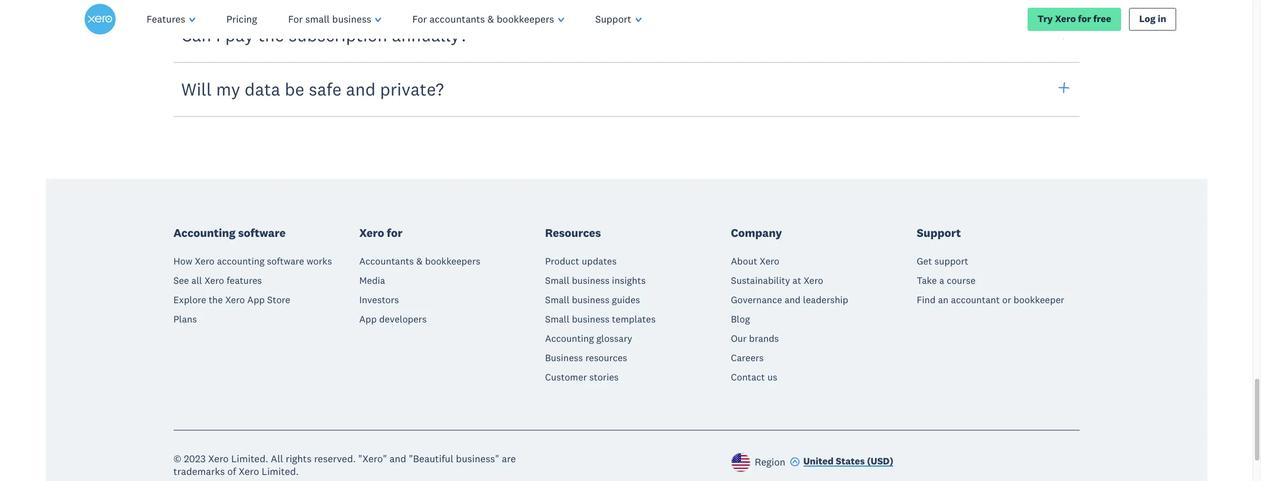 Task type: locate. For each thing, give the bounding box(es) containing it.
app down investors
[[359, 314, 377, 326]]

1 horizontal spatial for
[[413, 13, 427, 25]]

business inside for small business dropdown button
[[332, 13, 371, 25]]

sustainability at xero
[[731, 275, 824, 287]]

2 vertical spatial and
[[390, 453, 406, 466]]

business for small business templates
[[572, 314, 610, 326]]

2 vertical spatial small
[[545, 314, 570, 326]]

templates
[[612, 314, 656, 326]]

limited.
[[231, 453, 268, 466], [262, 466, 299, 478]]

contact us
[[731, 372, 778, 384]]

for left accountants
[[413, 13, 427, 25]]

0 vertical spatial small
[[545, 275, 570, 287]]

bookkeepers inside for accountants & bookkeepers dropdown button
[[497, 13, 554, 25]]

and down at at the bottom
[[785, 294, 801, 306]]

log
[[1140, 13, 1156, 25]]

business down small business guides link
[[572, 314, 610, 326]]

1 vertical spatial small
[[545, 294, 570, 306]]

and right safe
[[346, 78, 376, 100]]

0 horizontal spatial for
[[288, 13, 303, 25]]

at
[[793, 275, 802, 287]]

small business templates link
[[545, 314, 656, 326]]

0 horizontal spatial accounting
[[173, 225, 236, 240]]

1 vertical spatial the
[[209, 294, 223, 306]]

take a course
[[917, 275, 976, 287]]

rights
[[286, 453, 312, 466]]

business up small business guides link
[[572, 275, 610, 287]]

1 horizontal spatial the
[[258, 24, 284, 46]]

try xero for free
[[1038, 13, 1112, 25]]

glossary
[[597, 333, 633, 345]]

our brands link
[[731, 333, 779, 345]]

blog
[[731, 314, 750, 326]]

annually?
[[392, 24, 468, 46]]

company
[[731, 225, 782, 240]]

features button
[[131, 0, 211, 39]]

xero
[[1055, 13, 1076, 25], [359, 225, 384, 240], [195, 256, 215, 268], [760, 256, 780, 268], [205, 275, 224, 287], [804, 275, 824, 287], [225, 294, 245, 306], [208, 453, 229, 466], [239, 466, 259, 478]]

0 vertical spatial the
[[258, 24, 284, 46]]

accountants & bookkeepers
[[359, 256, 481, 268]]

us
[[768, 372, 778, 384]]

for up accountants
[[387, 225, 403, 240]]

xero up sustainability at xero
[[760, 256, 780, 268]]

0 vertical spatial support
[[595, 13, 632, 25]]

1 horizontal spatial bookkeepers
[[497, 13, 554, 25]]

resources
[[545, 225, 601, 240]]

accountants
[[430, 13, 485, 25]]

reserved.
[[314, 453, 356, 466]]

business down small business insights "link"
[[572, 294, 610, 306]]

free
[[1094, 13, 1112, 25]]

pricing link
[[211, 0, 273, 39]]

xero homepage image
[[85, 4, 116, 35]]

pricing
[[226, 13, 257, 25]]

small
[[305, 13, 330, 25]]

1 small from the top
[[545, 275, 570, 287]]

1 vertical spatial app
[[359, 314, 377, 326]]

1 vertical spatial bookkeepers
[[425, 256, 481, 268]]

2 for from the left
[[413, 13, 427, 25]]

xero right 'all'
[[205, 275, 224, 287]]

support inside dropdown button
[[595, 13, 632, 25]]

support
[[595, 13, 632, 25], [917, 225, 961, 240]]

1 horizontal spatial support
[[917, 225, 961, 240]]

accountant
[[951, 294, 1000, 306]]

for for for accountants & bookkeepers
[[413, 13, 427, 25]]

the down see all xero features
[[209, 294, 223, 306]]

&
[[488, 13, 494, 25], [416, 256, 423, 268]]

for left the small
[[288, 13, 303, 25]]

1 vertical spatial and
[[785, 294, 801, 306]]

guides
[[612, 294, 640, 306]]

careers
[[731, 352, 764, 365]]

1 vertical spatial for
[[387, 225, 403, 240]]

find an accountant or bookkeeper link
[[917, 294, 1065, 306]]

limited. right of
[[262, 466, 299, 478]]

1 vertical spatial &
[[416, 256, 423, 268]]

bookkeeper
[[1014, 294, 1065, 306]]

& inside dropdown button
[[488, 13, 494, 25]]

0 vertical spatial and
[[346, 78, 376, 100]]

0 vertical spatial software
[[238, 225, 286, 240]]

all
[[191, 275, 202, 287]]

pay
[[225, 24, 254, 46]]

accounting
[[217, 256, 265, 268]]

customer stories link
[[545, 372, 619, 384]]

2 small from the top
[[545, 294, 570, 306]]

the right pay
[[258, 24, 284, 46]]

small for small business guides
[[545, 294, 570, 306]]

leadership
[[803, 294, 849, 306]]

accounting up business
[[545, 333, 594, 345]]

2 horizontal spatial and
[[785, 294, 801, 306]]

software up how xero accounting software works link
[[238, 225, 286, 240]]

accounting for accounting glossary
[[545, 333, 594, 345]]

0 horizontal spatial and
[[346, 78, 376, 100]]

app down the features
[[247, 294, 265, 306]]

united states (usd) button
[[790, 456, 894, 471]]

explore
[[173, 294, 206, 306]]

small for small business templates
[[545, 314, 570, 326]]

1 for from the left
[[288, 13, 303, 25]]

investors
[[359, 294, 399, 306]]

governance and leadership link
[[731, 294, 849, 306]]

accounting glossary
[[545, 333, 633, 345]]

1 horizontal spatial &
[[488, 13, 494, 25]]

for accountants & bookkeepers button
[[397, 0, 580, 39]]

and right "xero"
[[390, 453, 406, 466]]

xero right try
[[1055, 13, 1076, 25]]

1 vertical spatial software
[[267, 256, 304, 268]]

course
[[947, 275, 976, 287]]

get
[[917, 256, 932, 268]]

try
[[1038, 13, 1053, 25]]

log in
[[1140, 13, 1167, 25]]

1 vertical spatial accounting
[[545, 333, 594, 345]]

business
[[332, 13, 371, 25], [572, 275, 610, 287], [572, 294, 610, 306], [572, 314, 610, 326]]

1 horizontal spatial and
[[390, 453, 406, 466]]

careers link
[[731, 352, 764, 365]]

accounting glossary link
[[545, 333, 633, 345]]

united states (usd)
[[804, 456, 894, 468]]

take
[[917, 275, 937, 287]]

business resources
[[545, 352, 627, 365]]

0 vertical spatial for
[[1078, 13, 1091, 25]]

about
[[731, 256, 758, 268]]

for left free
[[1078, 13, 1091, 25]]

0 vertical spatial bookkeepers
[[497, 13, 554, 25]]

business right the small
[[332, 13, 371, 25]]

3 small from the top
[[545, 314, 570, 326]]

xero up 'all'
[[195, 256, 215, 268]]

data
[[245, 78, 280, 100]]

0 vertical spatial &
[[488, 13, 494, 25]]

for small business
[[288, 13, 371, 25]]

see
[[173, 275, 189, 287]]

0 horizontal spatial app
[[247, 294, 265, 306]]

business for small business insights
[[572, 275, 610, 287]]

contact us link
[[731, 372, 778, 384]]

features
[[227, 275, 262, 287]]

software left "works"
[[267, 256, 304, 268]]

about xero
[[731, 256, 780, 268]]

0 vertical spatial app
[[247, 294, 265, 306]]

accounting up how
[[173, 225, 236, 240]]

try xero for free link
[[1028, 8, 1122, 31]]

an
[[938, 294, 949, 306]]

states
[[836, 456, 865, 468]]

0 vertical spatial accounting
[[173, 225, 236, 240]]

small business insights link
[[545, 275, 646, 287]]

for
[[1078, 13, 1091, 25], [387, 225, 403, 240]]

media link
[[359, 275, 385, 287]]

0 horizontal spatial support
[[595, 13, 632, 25]]

how xero accounting software works link
[[173, 256, 332, 268]]

trademarks
[[173, 466, 225, 478]]

1 horizontal spatial accounting
[[545, 333, 594, 345]]



Task type: vqa. For each thing, say whether or not it's contained in the screenshot.
'Accountants & bookkeepers' link
yes



Task type: describe. For each thing, give the bounding box(es) containing it.
© 2023 xero limited. all rights reserved. "xero" and "beautiful business" are trademarks of xero limited.
[[173, 453, 516, 478]]

i
[[216, 24, 221, 46]]

product
[[545, 256, 579, 268]]

works
[[307, 256, 332, 268]]

limited. left the all
[[231, 453, 268, 466]]

0 horizontal spatial &
[[416, 256, 423, 268]]

small business guides link
[[545, 294, 640, 306]]

the inside dropdown button
[[258, 24, 284, 46]]

insights
[[612, 275, 646, 287]]

xero inside the try xero for free link
[[1055, 13, 1076, 25]]

see all xero features link
[[173, 275, 262, 287]]

business for small business guides
[[572, 294, 610, 306]]

get support
[[917, 256, 969, 268]]

for for for small business
[[288, 13, 303, 25]]

be
[[285, 78, 304, 100]]

private?
[[380, 78, 444, 100]]

get support link
[[917, 256, 969, 268]]

product updates
[[545, 256, 617, 268]]

subscription
[[289, 24, 388, 46]]

accounting for accounting software
[[173, 225, 236, 240]]

"beautiful
[[409, 453, 454, 466]]

app developers link
[[359, 314, 427, 326]]

plans link
[[173, 314, 197, 326]]

region
[[755, 456, 786, 469]]

0 horizontal spatial the
[[209, 294, 223, 306]]

how xero accounting software works
[[173, 256, 332, 268]]

investors link
[[359, 294, 399, 306]]

business"
[[456, 453, 499, 466]]

plans
[[173, 314, 197, 326]]

0 horizontal spatial bookkeepers
[[425, 256, 481, 268]]

small business templates
[[545, 314, 656, 326]]

xero right 2023
[[208, 453, 229, 466]]

blog link
[[731, 314, 750, 326]]

about xero link
[[731, 256, 780, 268]]

small business guides
[[545, 294, 640, 306]]

can
[[181, 24, 211, 46]]

2023
[[184, 453, 206, 466]]

business
[[545, 352, 583, 365]]

1 horizontal spatial app
[[359, 314, 377, 326]]

a
[[940, 275, 945, 287]]

our brands
[[731, 333, 779, 345]]

customer
[[545, 372, 587, 384]]

explore the xero app store link
[[173, 294, 290, 306]]

can i pay the subscription annually? button
[[173, 7, 1080, 63]]

for small business button
[[273, 0, 397, 39]]

contact
[[731, 372, 765, 384]]

1 vertical spatial support
[[917, 225, 961, 240]]

0 horizontal spatial for
[[387, 225, 403, 240]]

small business insights
[[545, 275, 646, 287]]

support button
[[580, 0, 657, 39]]

customer stories
[[545, 372, 619, 384]]

sustainability at xero link
[[731, 275, 824, 287]]

store
[[267, 294, 290, 306]]

xero right of
[[239, 466, 259, 478]]

and inside dropdown button
[[346, 78, 376, 100]]

product updates link
[[545, 256, 617, 268]]

can i pay the subscription annually?
[[181, 24, 468, 46]]

accounting software
[[173, 225, 286, 240]]

our
[[731, 333, 747, 345]]

1 horizontal spatial for
[[1078, 13, 1091, 25]]

small for small business insights
[[545, 275, 570, 287]]

"xero"
[[358, 453, 387, 466]]

of
[[227, 466, 236, 478]]

resources
[[586, 352, 627, 365]]

find an accountant or bookkeeper
[[917, 294, 1065, 306]]

sustainability
[[731, 275, 790, 287]]

see all xero features
[[173, 275, 262, 287]]

will my data be safe and private?
[[181, 78, 444, 100]]

governance
[[731, 294, 782, 306]]

stories
[[590, 372, 619, 384]]

xero up accountants
[[359, 225, 384, 240]]

xero right at at the bottom
[[804, 275, 824, 287]]

business resources link
[[545, 352, 627, 365]]

in
[[1158, 13, 1167, 25]]

xero down the features
[[225, 294, 245, 306]]

©
[[173, 453, 181, 466]]

and inside © 2023 xero limited. all rights reserved. "xero" and "beautiful business" are trademarks of xero limited.
[[390, 453, 406, 466]]

find
[[917, 294, 936, 306]]

united
[[804, 456, 834, 468]]

all
[[271, 453, 283, 466]]

brands
[[749, 333, 779, 345]]

take a course link
[[917, 275, 976, 287]]

how
[[173, 256, 192, 268]]

the current region is united states image
[[731, 454, 751, 473]]

accountants & bookkeepers link
[[359, 256, 481, 268]]



